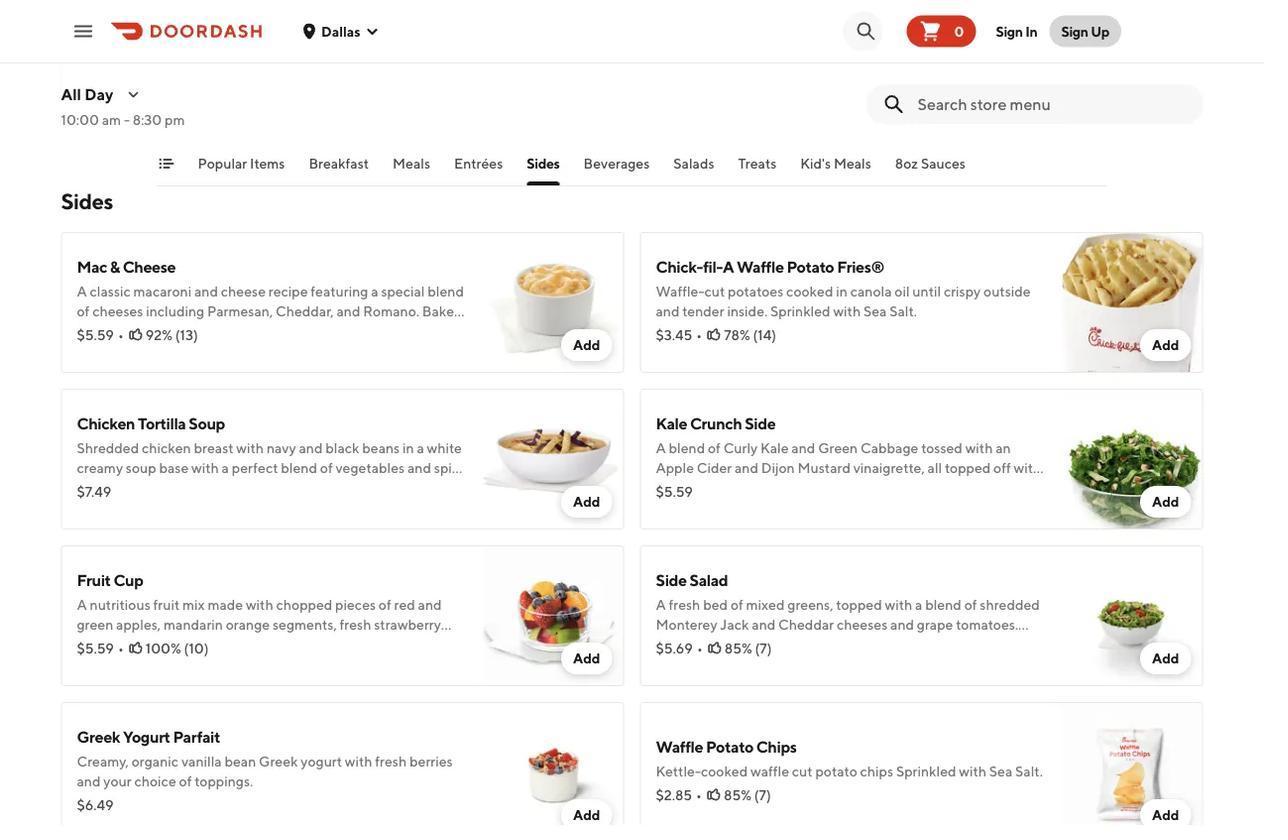 Task type: vqa. For each thing, say whether or not it's contained in the screenshot.


Task type: describe. For each thing, give the bounding box(es) containing it.
chips
[[861, 763, 894, 780]]

• for nutritious
[[118, 640, 124, 657]]

of up tomatoes.
[[965, 597, 978, 613]]

in-
[[77, 323, 94, 339]]

side inside the side salad a fresh bed of mixed greens, topped with a blend of shredded monterey jack and cheddar cheeses and grape tomatoes. prepared fresh daily. served with charred tomato, crispy red bell peppers and choice of dressing.
[[656, 571, 687, 590]]

mac & cheese a classic macaroni and cheese recipe featuring a special blend of cheeses including parmesan, cheddar, and romano. baked in-restaurant to form a crispy top layer of baked cheese.
[[77, 257, 464, 339]]

almonds
[[809, 480, 865, 496]]

and up baked
[[337, 303, 361, 319]]

8:30
[[133, 112, 162, 128]]

vinaigrette,
[[854, 460, 925, 476]]

(14)
[[753, 327, 777, 343]]

daily. inside the side salad a fresh bed of mixed greens, topped with a blend of shredded monterey jack and cheddar cheeses and grape tomatoes. prepared fresh daily. served with charred tomato, crispy red bell peppers and choice of dressing.
[[752, 636, 784, 653]]

add button for fruit cup
[[561, 643, 613, 675]]

pm
[[165, 112, 185, 128]]

$5.59 • for a
[[77, 640, 124, 657]]

$5.59 for &
[[77, 327, 114, 343]]

blueberries,
[[144, 636, 218, 653]]

shredded
[[77, 440, 139, 456]]

fil-
[[703, 257, 723, 276]]

a up romano.
[[371, 283, 379, 300]]

add button for waffle potato chips
[[1141, 799, 1192, 826]]

toppings.
[[195, 773, 253, 790]]

items
[[250, 155, 285, 172]]

in
[[1026, 23, 1038, 39]]

92%
[[146, 327, 173, 343]]

only.
[[108, 499, 137, 516]]

free
[[128, 15, 160, 34]]

• for kettle-
[[696, 787, 702, 803]]

85% (7) for salad
[[725, 640, 772, 657]]

Item Search search field
[[918, 93, 1188, 115]]

$5.59 for cup
[[77, 640, 114, 657]]

meals button
[[393, 154, 430, 185]]

blend inside chicken tortilla soup shredded chicken breast with navy and black beans in a white creamy soup base with a perfect blend of vegetables and spicy heat. topped off with seasoned corn tortilla strips. seasonal item only.
[[281, 460, 317, 476]]

and up seasonal
[[408, 460, 431, 476]]

with up charred
[[885, 597, 913, 613]]

waffle
[[751, 763, 790, 780]]

white
[[427, 440, 462, 456]]

waffle potato chips image
[[1063, 702, 1204, 826]]

crispy inside chick-fil-a waffle potato fries® waffle-cut potatoes cooked in canola oil until crispy outside and tender inside. sprinkled with sea salt.
[[944, 283, 981, 300]]

with down breast
[[192, 460, 219, 476]]

off inside chicken tortilla soup shredded chicken breast with navy and black beans in a white creamy soup base with a perfect blend of vegetables and spicy heat. topped off with seasoned corn tortilla strips. seasonal item only.
[[162, 480, 180, 496]]

baked
[[333, 323, 373, 339]]

and down apples,
[[117, 636, 141, 653]]

with inside chick-fil-a waffle potato fries® waffle-cut potatoes cooked in canola oil until crispy outside and tender inside. sprinkled with sea salt.
[[834, 303, 861, 319]]

of right layer
[[318, 323, 330, 339]]

up
[[1091, 23, 1110, 39]]

100%
[[146, 640, 181, 657]]

of inside chicken tortilla soup shredded chicken breast with navy and black beans in a white creamy soup base with a perfect blend of vegetables and spicy heat. topped off with seasoned corn tortilla strips. seasonal item only.
[[320, 460, 333, 476]]

• for waffle
[[697, 327, 702, 343]]

92% (13)
[[146, 327, 198, 343]]

8oz sauces
[[896, 155, 966, 172]]

open menu image
[[71, 19, 95, 43]]

sign up link
[[1050, 15, 1122, 47]]

popular items
[[198, 155, 285, 172]]

1 vertical spatial $5.59
[[656, 484, 693, 500]]

sign for sign up
[[1062, 23, 1089, 39]]

item
[[77, 499, 105, 516]]

monterey
[[656, 616, 718, 633]]

cider
[[697, 460, 732, 476]]

(7) for potato
[[755, 787, 771, 803]]

potato inside waffle potato chips kettle-cooked waffle cut potato chips sprinkled with sea salt.
[[706, 737, 754, 756]]

cabbage
[[861, 440, 919, 456]]

sprinkled inside chick-fil-a waffle potato fries® waffle-cut potatoes cooked in canola oil until crispy outside and tender inside. sprinkled with sea salt.
[[771, 303, 831, 319]]

perfect
[[232, 460, 278, 476]]

side salad a fresh bed of mixed greens, topped with a blend of shredded monterey jack and cheddar cheeses and grape tomatoes. prepared fresh daily. served with charred tomato, crispy red bell peppers and choice of dressing.
[[656, 571, 1040, 673]]

dallas button
[[302, 23, 381, 39]]

add button for chicken tortilla soup
[[561, 486, 613, 518]]

classic
[[90, 283, 131, 300]]

spicy
[[434, 460, 466, 476]]

fruit
[[77, 571, 111, 590]]

$7.49
[[77, 484, 111, 500]]

topped inside kale crunch side a blend of curly kale and green cabbage tossed with an apple cider and dijon mustard vinaigrette, all topped off with salted, crunchy roasted almonds
[[945, 460, 991, 476]]

dressing.
[[823, 656, 879, 673]]

1 meals from the left
[[393, 155, 430, 172]]

sign for sign in
[[996, 23, 1023, 39]]

blend inside kale crunch side a blend of curly kale and green cabbage tossed with an apple cider and dijon mustard vinaigrette, all topped off with salted, crunchy roasted almonds
[[669, 440, 705, 456]]

waffle-
[[656, 283, 705, 300]]

layer
[[284, 323, 315, 339]]

0
[[955, 23, 965, 39]]

with right all
[[1014, 460, 1042, 476]]

curly
[[724, 440, 758, 456]]

salt. inside chick-fil-a waffle potato fries® waffle-cut potatoes cooked in canola oil until crispy outside and tender inside. sprinkled with sea salt.
[[890, 303, 918, 319]]

add button for side salad
[[1141, 643, 1192, 675]]

add for fruit cup
[[573, 650, 601, 667]]

breast
[[194, 440, 234, 456]]

fresh down pieces
[[340, 616, 371, 633]]

all day
[[61, 85, 113, 104]]

form
[[178, 323, 207, 339]]

vanilla
[[181, 753, 222, 770]]

chicken tortilla soup shredded chicken breast with navy and black beans in a white creamy soup base with a perfect blend of vegetables and spicy heat. topped off with seasoned corn tortilla strips. seasonal item only.
[[77, 414, 466, 516]]

78% (14)
[[724, 327, 777, 343]]

add for chicken tortilla soup
[[573, 493, 601, 510]]

potato inside chick-fil-a waffle potato fries® waffle-cut potatoes cooked in canola oil until crispy outside and tender inside. sprinkled with sea salt.
[[787, 257, 835, 276]]

strips.
[[350, 480, 387, 496]]

choice inside greek yogurt parfait creamy, organic vanilla bean greek yogurt with fresh berries and your choice of toppings. $6.49
[[134, 773, 176, 790]]

kale crunch side image
[[1063, 389, 1204, 530]]

prepared inside fruit cup a nutritious fruit mix made with chopped pieces of red and green apples, mandarin orange segments, fresh strawberry slices, and blueberries, served chilled. prepared fresh daily.
[[315, 636, 373, 653]]

sea inside waffle potato chips kettle-cooked waffle cut potato chips sprinkled with sea salt.
[[990, 763, 1013, 780]]

tortilla
[[138, 414, 186, 433]]

side salad image
[[1063, 546, 1204, 686]]

$5.69 •
[[656, 640, 703, 657]]

(7) for salad
[[755, 640, 772, 657]]

prepared inside the side salad a fresh bed of mixed greens, topped with a blend of shredded monterey jack and cheddar cheeses and grape tomatoes. prepared fresh daily. served with charred tomato, crispy red bell peppers and choice of dressing.
[[656, 636, 715, 653]]

view menu
[[605, 785, 688, 804]]

with inside greek yogurt parfait creamy, organic vanilla bean greek yogurt with fresh berries and your choice of toppings. $6.49
[[345, 753, 373, 770]]

and down curly
[[735, 460, 759, 476]]

beverages
[[584, 155, 650, 172]]

8oz sauces button
[[896, 154, 966, 185]]

-
[[124, 112, 130, 128]]

with inside fruit cup a nutritious fruit mix made with chopped pieces of red and green apples, mandarin orange segments, fresh strawberry slices, and blueberries, served chilled. prepared fresh daily.
[[246, 597, 273, 613]]

salads button
[[674, 154, 715, 185]]

show menu categories image
[[158, 156, 174, 172]]

chick-fil-a waffle potato fries® image
[[1063, 232, 1204, 373]]

peppers
[[682, 656, 734, 673]]

fruit
[[153, 597, 180, 613]]

and up including
[[194, 283, 218, 300]]

soup
[[189, 414, 225, 433]]

of inside fruit cup a nutritious fruit mix made with chopped pieces of red and green apples, mandarin orange segments, fresh strawberry slices, and blueberries, served chilled. prepared fresh daily.
[[379, 597, 392, 613]]

popular items button
[[198, 154, 285, 185]]

$3.45 •
[[656, 327, 702, 343]]

topped
[[111, 480, 159, 496]]

fresh inside greek yogurt parfait creamy, organic vanilla bean greek yogurt with fresh berries and your choice of toppings. $6.49
[[375, 753, 407, 770]]

waffle potato chips kettle-cooked waffle cut potato chips sprinkled with sea salt.
[[656, 737, 1043, 780]]

waffle inside chick-fil-a waffle potato fries® waffle-cut potatoes cooked in canola oil until crispy outside and tender inside. sprinkled with sea salt.
[[737, 257, 784, 276]]

served
[[221, 636, 264, 653]]

and down mixed
[[752, 616, 776, 633]]

bean
[[225, 753, 256, 770]]

topped inside the side salad a fresh bed of mixed greens, topped with a blend of shredded monterey jack and cheddar cheeses and grape tomatoes. prepared fresh daily. served with charred tomato, crispy red bell peppers and choice of dressing.
[[837, 597, 883, 613]]

and up charred
[[891, 616, 915, 633]]

cut inside waffle potato chips kettle-cooked waffle cut potato chips sprinkled with sea salt.
[[792, 763, 813, 780]]

and inside greek yogurt parfait creamy, organic vanilla bean greek yogurt with fresh berries and your choice of toppings. $6.49
[[77, 773, 101, 790]]

fruit cup image
[[484, 546, 624, 686]]

chopped
[[276, 597, 333, 613]]

berries
[[410, 753, 453, 770]]

add for chick-fil-a waffle potato fries®
[[1153, 337, 1180, 353]]

bun
[[163, 15, 192, 34]]

chick-fil-a waffle potato fries® waffle-cut potatoes cooked in canola oil until crispy outside and tender inside. sprinkled with sea salt.
[[656, 257, 1031, 319]]

macaroni
[[133, 283, 192, 300]]

crispy inside the side salad a fresh bed of mixed greens, topped with a blend of shredded monterey jack and cheddar cheeses and grape tomatoes. prepared fresh daily. served with charred tomato, crispy red bell peppers and choice of dressing.
[[968, 636, 1005, 653]]

(10)
[[184, 640, 209, 657]]

a right form
[[210, 323, 217, 339]]

dijon
[[762, 460, 795, 476]]

restaurant
[[94, 323, 159, 339]]

sea inside chick-fil-a waffle potato fries® waffle-cut potatoes cooked in canola oil until crispy outside and tender inside. sprinkled with sea salt.
[[864, 303, 887, 319]]

vegetables
[[336, 460, 405, 476]]

fresh down the jack
[[718, 636, 749, 653]]

made
[[208, 597, 243, 613]]

of up the jack
[[731, 597, 744, 613]]

$5.59 • for cheese
[[77, 327, 124, 343]]

day
[[85, 85, 113, 104]]

cheese
[[123, 257, 176, 276]]

heat.
[[77, 480, 109, 496]]



Task type: locate. For each thing, give the bounding box(es) containing it.
add button for chick-fil-a waffle potato fries®
[[1141, 329, 1192, 361]]

tossed
[[922, 440, 963, 456]]

1 vertical spatial potato
[[706, 737, 754, 756]]

oil
[[895, 283, 910, 300]]

cooked inside chick-fil-a waffle potato fries® waffle-cut potatoes cooked in canola oil until crispy outside and tender inside. sprinkled with sea salt.
[[787, 283, 834, 300]]

salads
[[674, 155, 715, 172]]

$5.59 • down green in the left of the page
[[77, 640, 124, 657]]

a inside kale crunch side a blend of curly kale and green cabbage tossed with an apple cider and dijon mustard vinaigrette, all topped off with salted, crunchy roasted almonds
[[656, 440, 666, 456]]

0 horizontal spatial cut
[[705, 283, 725, 300]]

of inside kale crunch side a blend of curly kale and green cabbage tossed with an apple cider and dijon mustard vinaigrette, all topped off with salted, crunchy roasted almonds
[[708, 440, 721, 456]]

1 horizontal spatial side
[[745, 414, 776, 433]]

1 vertical spatial cheeses
[[837, 616, 888, 633]]

tortilla
[[306, 480, 347, 496]]

red
[[394, 597, 415, 613], [1007, 636, 1029, 653]]

• down tender
[[697, 327, 702, 343]]

cheese
[[221, 283, 266, 300]]

a down mac
[[77, 283, 87, 300]]

with down the 'canola'
[[834, 303, 861, 319]]

0 horizontal spatial daily.
[[410, 636, 443, 653]]

sides up mac
[[61, 188, 113, 214]]

$5.59 down apple
[[656, 484, 693, 500]]

crispy right until
[[944, 283, 981, 300]]

0 vertical spatial red
[[394, 597, 415, 613]]

85% for salad
[[725, 640, 753, 657]]

2 meals from the left
[[834, 155, 872, 172]]

• right slices, on the bottom left of page
[[118, 640, 124, 657]]

kale
[[656, 414, 688, 433], [761, 440, 789, 456]]

0 vertical spatial cheeses
[[92, 303, 143, 319]]

a left white
[[417, 440, 424, 456]]

1 vertical spatial choice
[[134, 773, 176, 790]]

85% for potato
[[724, 787, 752, 803]]

waffle inside waffle potato chips kettle-cooked waffle cut potato chips sprinkled with sea salt.
[[656, 737, 703, 756]]

0 vertical spatial kale
[[656, 414, 688, 433]]

fruit cup a nutritious fruit mix made with chopped pieces of red and green apples, mandarin orange segments, fresh strawberry slices, and blueberries, served chilled. prepared fresh daily.
[[77, 571, 443, 653]]

and up strawberry
[[418, 597, 442, 613]]

0 horizontal spatial potato
[[706, 737, 754, 756]]

potatoes
[[728, 283, 784, 300]]

choice
[[763, 656, 805, 673], [134, 773, 176, 790]]

1 vertical spatial 85% (7)
[[724, 787, 771, 803]]

• for a
[[118, 327, 124, 343]]

a for fruit
[[77, 597, 87, 613]]

sprinkled inside waffle potato chips kettle-cooked waffle cut potato chips sprinkled with sea salt.
[[897, 763, 957, 780]]

greek yogurt parfait image
[[484, 702, 624, 826]]

0 horizontal spatial off
[[162, 480, 180, 496]]

cheeses inside the side salad a fresh bed of mixed greens, topped with a blend of shredded monterey jack and cheddar cheeses and grape tomatoes. prepared fresh daily. served with charred tomato, crispy red bell peppers and choice of dressing.
[[837, 616, 888, 633]]

cup
[[114, 571, 143, 590]]

sprinkled up (14) in the right of the page
[[771, 303, 831, 319]]

85% (7)
[[725, 640, 772, 657], [724, 787, 771, 803]]

a for side
[[656, 597, 666, 613]]

menus image
[[125, 86, 141, 102]]

85% (7) for potato
[[724, 787, 771, 803]]

salt. inside waffle potato chips kettle-cooked waffle cut potato chips sprinkled with sea salt.
[[1016, 763, 1043, 780]]

of inside greek yogurt parfait creamy, organic vanilla bean greek yogurt with fresh berries and your choice of toppings. $6.49
[[179, 773, 192, 790]]

1 vertical spatial off
[[162, 480, 180, 496]]

crispy inside the mac & cheese a classic macaroni and cheese recipe featuring a special blend of cheeses including parmesan, cheddar, and romano. baked in-restaurant to form a crispy top layer of baked cheese.
[[220, 323, 257, 339]]

1 horizontal spatial daily.
[[752, 636, 784, 653]]

topped right greens,
[[837, 597, 883, 613]]

1 vertical spatial sea
[[990, 763, 1013, 780]]

bed
[[703, 597, 728, 613]]

and right navy
[[299, 440, 323, 456]]

kale up dijon
[[761, 440, 789, 456]]

with up the dressing.
[[834, 636, 862, 653]]

1 horizontal spatial cooked
[[787, 283, 834, 300]]

(7) down mixed
[[755, 640, 772, 657]]

green
[[818, 440, 858, 456]]

2 85% from the top
[[724, 787, 752, 803]]

fresh down strawberry
[[376, 636, 408, 653]]

$5.59 • down classic
[[77, 327, 124, 343]]

cooked
[[787, 283, 834, 300], [701, 763, 748, 780]]

a inside the side salad a fresh bed of mixed greens, topped with a blend of shredded monterey jack and cheddar cheeses and grape tomatoes. prepared fresh daily. served with charred tomato, crispy red bell peppers and choice of dressing.
[[656, 597, 666, 613]]

blend up grape
[[926, 597, 962, 613]]

charred
[[865, 636, 913, 653]]

0 horizontal spatial waffle
[[656, 737, 703, 756]]

0 vertical spatial cooked
[[787, 283, 834, 300]]

outside
[[984, 283, 1031, 300]]

side up curly
[[745, 414, 776, 433]]

with right yogurt
[[345, 753, 373, 770]]

0 vertical spatial in
[[836, 283, 848, 300]]

in right 'beans'
[[403, 440, 414, 456]]

add button for mac & cheese
[[561, 329, 613, 361]]

with
[[834, 303, 861, 319], [236, 440, 264, 456], [966, 440, 993, 456], [192, 460, 219, 476], [1014, 460, 1042, 476], [182, 480, 210, 496], [246, 597, 273, 613], [885, 597, 913, 613], [834, 636, 862, 653], [345, 753, 373, 770], [960, 763, 987, 780]]

2 sign from the left
[[1062, 23, 1089, 39]]

add button for kale crunch side
[[1141, 486, 1192, 518]]

0 horizontal spatial kale
[[656, 414, 688, 433]]

daily. down mixed
[[752, 636, 784, 653]]

of up cider
[[708, 440, 721, 456]]

waffle up "potatoes"
[[737, 257, 784, 276]]

100% (10)
[[146, 640, 209, 657]]

daily. down strawberry
[[410, 636, 443, 653]]

1 horizontal spatial choice
[[763, 656, 805, 673]]

a up "potatoes"
[[723, 257, 734, 276]]

0 vertical spatial (7)
[[755, 640, 772, 657]]

romano.
[[363, 303, 420, 319]]

choice inside the side salad a fresh bed of mixed greens, topped with a blend of shredded monterey jack and cheddar cheeses and grape tomatoes. prepared fresh daily. served with charred tomato, crispy red bell peppers and choice of dressing.
[[763, 656, 805, 673]]

1 vertical spatial 85%
[[724, 787, 752, 803]]

cooked right "potatoes"
[[787, 283, 834, 300]]

salad
[[690, 571, 728, 590]]

topped down tossed
[[945, 460, 991, 476]]

• for fresh
[[697, 640, 703, 657]]

side
[[745, 414, 776, 433], [656, 571, 687, 590]]

side left salad
[[656, 571, 687, 590]]

0 vertical spatial waffle
[[737, 257, 784, 276]]

side inside kale crunch side a blend of curly kale and green cabbage tossed with an apple cider and dijon mustard vinaigrette, all topped off with salted, crunchy roasted almonds
[[745, 414, 776, 433]]

yogurt
[[301, 753, 342, 770]]

1 vertical spatial salt.
[[1016, 763, 1043, 780]]

2 $5.59 • from the top
[[77, 640, 124, 657]]

cheeses down classic
[[92, 303, 143, 319]]

menu
[[645, 785, 688, 804]]

a for chick-
[[723, 257, 734, 276]]

0 vertical spatial cut
[[705, 283, 725, 300]]

0 vertical spatial 85% (7)
[[725, 640, 772, 657]]

a inside the side salad a fresh bed of mixed greens, topped with a blend of shredded monterey jack and cheddar cheeses and grape tomatoes. prepared fresh daily. served with charred tomato, crispy red bell peppers and choice of dressing.
[[916, 597, 923, 613]]

1 horizontal spatial sign
[[1062, 23, 1089, 39]]

•
[[118, 327, 124, 343], [697, 327, 702, 343], [118, 640, 124, 657], [697, 640, 703, 657], [696, 787, 702, 803]]

0 button
[[907, 15, 976, 47]]

beverages button
[[584, 154, 650, 185]]

1 $5.59 • from the top
[[77, 327, 124, 343]]

0 horizontal spatial choice
[[134, 773, 176, 790]]

corn
[[275, 480, 303, 496]]

daily. inside fruit cup a nutritious fruit mix made with chopped pieces of red and green apples, mandarin orange segments, fresh strawberry slices, and blueberries, served chilled. prepared fresh daily.
[[410, 636, 443, 653]]

85% (7) down waffle
[[724, 787, 771, 803]]

add for kale crunch side
[[1153, 493, 1180, 510]]

cooked inside waffle potato chips kettle-cooked waffle cut potato chips sprinkled with sea salt.
[[701, 763, 748, 780]]

1 horizontal spatial in
[[836, 283, 848, 300]]

$5.59 down green in the left of the page
[[77, 640, 114, 657]]

0 horizontal spatial sides
[[61, 188, 113, 214]]

in inside chicken tortilla soup shredded chicken breast with navy and black beans in a white creamy soup base with a perfect blend of vegetables and spicy heat. topped off with seasoned corn tortilla strips. seasonal item only.
[[403, 440, 414, 456]]

0 horizontal spatial cheeses
[[92, 303, 143, 319]]

parmesan,
[[207, 303, 273, 319]]

sign in link
[[984, 11, 1050, 51]]

chicken
[[142, 440, 191, 456]]

fries®
[[837, 257, 885, 276]]

1 horizontal spatial topped
[[945, 460, 991, 476]]

sprinkled right chips
[[897, 763, 957, 780]]

red down tomatoes.
[[1007, 636, 1029, 653]]

1 vertical spatial cooked
[[701, 763, 748, 780]]

inside.
[[727, 303, 768, 319]]

chilled.
[[266, 636, 312, 653]]

1 horizontal spatial potato
[[787, 257, 835, 276]]

off
[[994, 460, 1012, 476], [162, 480, 180, 496]]

red up strawberry
[[394, 597, 415, 613]]

and down creamy,
[[77, 773, 101, 790]]

1 vertical spatial sprinkled
[[897, 763, 957, 780]]

chicken
[[77, 414, 135, 433]]

meals right kid's
[[834, 155, 872, 172]]

strawberry
[[374, 616, 441, 633]]

breakfast
[[309, 155, 369, 172]]

creamy,
[[77, 753, 129, 770]]

add for greek yogurt parfait
[[573, 807, 601, 823]]

1 horizontal spatial prepared
[[656, 636, 715, 653]]

red inside the side salad a fresh bed of mixed greens, topped with a blend of shredded monterey jack and cheddar cheeses and grape tomatoes. prepared fresh daily. served with charred tomato, crispy red bell peppers and choice of dressing.
[[1007, 636, 1029, 653]]

0 vertical spatial $5.59 •
[[77, 327, 124, 343]]

1 horizontal spatial kale
[[761, 440, 789, 456]]

cut right waffle
[[792, 763, 813, 780]]

• right $5.69
[[697, 640, 703, 657]]

0 vertical spatial topped
[[945, 460, 991, 476]]

tender
[[683, 303, 725, 319]]

waffle up kettle- on the bottom right
[[656, 737, 703, 756]]

2 prepared from the left
[[656, 636, 715, 653]]

served
[[787, 636, 832, 653]]

blend up baked
[[428, 283, 464, 300]]

off inside kale crunch side a blend of curly kale and green cabbage tossed with an apple cider and dijon mustard vinaigrette, all topped off with salted, crunchy roasted almonds
[[994, 460, 1012, 476]]

cheeses inside the mac & cheese a classic macaroni and cheese recipe featuring a special blend of cheeses including parmesan, cheddar, and romano. baked in-restaurant to form a crispy top layer of baked cheese.
[[92, 303, 143, 319]]

0 vertical spatial side
[[745, 414, 776, 433]]

jack
[[720, 616, 749, 633]]

cut up tender
[[705, 283, 725, 300]]

0 horizontal spatial side
[[656, 571, 687, 590]]

greek right bean at the left of the page
[[259, 753, 298, 770]]

blend up corn
[[281, 460, 317, 476]]

kettle-
[[656, 763, 701, 780]]

1 vertical spatial greek
[[259, 753, 298, 770]]

0 vertical spatial greek
[[77, 728, 120, 746]]

1 prepared from the left
[[315, 636, 373, 653]]

0 vertical spatial 85%
[[725, 640, 753, 657]]

0 horizontal spatial salt.
[[890, 303, 918, 319]]

base
[[159, 460, 189, 476]]

choice down 'served'
[[763, 656, 805, 673]]

a down breast
[[222, 460, 229, 476]]

crunchy
[[700, 480, 751, 496]]

a
[[371, 283, 379, 300], [210, 323, 217, 339], [417, 440, 424, 456], [222, 460, 229, 476], [916, 597, 923, 613]]

add for side salad
[[1153, 650, 1180, 667]]

1 vertical spatial sides
[[61, 188, 113, 214]]

1 85% (7) from the top
[[725, 640, 772, 657]]

a inside chick-fil-a waffle potato fries® waffle-cut potatoes cooked in canola oil until crispy outside and tender inside. sprinkled with sea salt.
[[723, 257, 734, 276]]

85% down the jack
[[725, 640, 753, 657]]

sauces
[[921, 155, 966, 172]]

85% (7) down the jack
[[725, 640, 772, 657]]

0 vertical spatial crispy
[[944, 283, 981, 300]]

0 horizontal spatial topped
[[837, 597, 883, 613]]

and inside chick-fil-a waffle potato fries® waffle-cut potatoes cooked in canola oil until crispy outside and tender inside. sprinkled with sea salt.
[[656, 303, 680, 319]]

1 horizontal spatial red
[[1007, 636, 1029, 653]]

0 horizontal spatial greek
[[77, 728, 120, 746]]

1 vertical spatial crispy
[[220, 323, 257, 339]]

gluten free bun image
[[484, 0, 624, 131]]

2 vertical spatial $5.59
[[77, 640, 114, 657]]

cooked left waffle
[[701, 763, 748, 780]]

blend up apple
[[669, 440, 705, 456]]

2 vertical spatial crispy
[[968, 636, 1005, 653]]

1 sign from the left
[[996, 23, 1023, 39]]

sign left up
[[1062, 23, 1089, 39]]

a inside the mac & cheese a classic macaroni and cheese recipe featuring a special blend of cheeses including parmesan, cheddar, and romano. baked in-restaurant to form a crispy top layer of baked cheese.
[[77, 283, 87, 300]]

1 vertical spatial waffle
[[656, 737, 703, 756]]

1 horizontal spatial sprinkled
[[897, 763, 957, 780]]

1 horizontal spatial greek
[[259, 753, 298, 770]]

prepared down pieces
[[315, 636, 373, 653]]

add button for greek yogurt parfait
[[561, 799, 613, 826]]

breakfast button
[[309, 154, 369, 185]]

tomatoes.
[[956, 616, 1019, 633]]

&
[[110, 257, 120, 276]]

view
[[605, 785, 642, 804]]

seasoned
[[213, 480, 272, 496]]

with down the base
[[182, 480, 210, 496]]

0 vertical spatial sea
[[864, 303, 887, 319]]

kid's meals button
[[801, 154, 872, 185]]

fresh up monterey
[[669, 597, 701, 613]]

potato left fries®
[[787, 257, 835, 276]]

prepared down monterey
[[656, 636, 715, 653]]

1 horizontal spatial waffle
[[737, 257, 784, 276]]

1 85% from the top
[[725, 640, 753, 657]]

1 horizontal spatial off
[[994, 460, 1012, 476]]

chick-
[[656, 257, 703, 276]]

kale left crunch
[[656, 414, 688, 433]]

yogurt
[[123, 728, 170, 746]]

crispy down parmesan,
[[220, 323, 257, 339]]

(7) down waffle
[[755, 787, 771, 803]]

with up perfect
[[236, 440, 264, 456]]

navy
[[267, 440, 296, 456]]

sides right the 'entrées'
[[527, 155, 560, 172]]

0 vertical spatial $5.59
[[77, 327, 114, 343]]

mixed
[[746, 597, 785, 613]]

$5.59 down classic
[[77, 327, 114, 343]]

in inside chick-fil-a waffle potato fries® waffle-cut potatoes cooked in canola oil until crispy outside and tender inside. sprinkled with sea salt.
[[836, 283, 848, 300]]

kid's meals
[[801, 155, 872, 172]]

off down the base
[[162, 480, 180, 496]]

crispy down tomatoes.
[[968, 636, 1005, 653]]

0 horizontal spatial sign
[[996, 23, 1023, 39]]

2 daily. from the left
[[752, 636, 784, 653]]

a up monterey
[[656, 597, 666, 613]]

blend inside the mac & cheese a classic macaroni and cheese recipe featuring a special blend of cheeses including parmesan, cheddar, and romano. baked in-restaurant to form a crispy top layer of baked cheese.
[[428, 283, 464, 300]]

cut inside chick-fil-a waffle potato fries® waffle-cut potatoes cooked in canola oil until crispy outside and tender inside. sprinkled with sea salt.
[[705, 283, 725, 300]]

1 horizontal spatial meals
[[834, 155, 872, 172]]

0 vertical spatial sides
[[527, 155, 560, 172]]

of up in- at the top
[[77, 303, 90, 319]]

• right in- at the top
[[118, 327, 124, 343]]

greek up creamy,
[[77, 728, 120, 746]]

with right chips
[[960, 763, 987, 780]]

0 vertical spatial choice
[[763, 656, 805, 673]]

1 horizontal spatial sea
[[990, 763, 1013, 780]]

of up tortilla
[[320, 460, 333, 476]]

add for waffle potato chips
[[1153, 807, 1180, 823]]

a up grape
[[916, 597, 923, 613]]

$2.85 •
[[656, 787, 702, 803]]

popular
[[198, 155, 247, 172]]

mix
[[183, 597, 205, 613]]

mac & cheese image
[[484, 232, 624, 373]]

and right peppers
[[737, 656, 760, 673]]

1 horizontal spatial salt.
[[1016, 763, 1043, 780]]

red inside fruit cup a nutritious fruit mix made with chopped pieces of red and green apples, mandarin orange segments, fresh strawberry slices, and blueberries, served chilled. prepared fresh daily.
[[394, 597, 415, 613]]

add button
[[561, 329, 613, 361], [1141, 329, 1192, 361], [561, 486, 613, 518], [1141, 486, 1192, 518], [561, 643, 613, 675], [1141, 643, 1192, 675], [561, 799, 613, 826], [1141, 799, 1192, 826]]

1 vertical spatial in
[[403, 440, 414, 456]]

85% down waffle
[[724, 787, 752, 803]]

green
[[77, 616, 113, 633]]

• right $2.85
[[696, 787, 702, 803]]

0 vertical spatial salt.
[[890, 303, 918, 319]]

to
[[162, 323, 175, 339]]

meals inside the 'kid's meals' button
[[834, 155, 872, 172]]

1 horizontal spatial cheeses
[[837, 616, 888, 633]]

1 horizontal spatial cut
[[792, 763, 813, 780]]

0 vertical spatial off
[[994, 460, 1012, 476]]

blend inside the side salad a fresh bed of mixed greens, topped with a blend of shredded monterey jack and cheddar cheeses and grape tomatoes. prepared fresh daily. served with charred tomato, crispy red bell peppers and choice of dressing.
[[926, 597, 962, 613]]

chicken tortilla soup image
[[484, 389, 624, 530]]

0 horizontal spatial in
[[403, 440, 414, 456]]

2 85% (7) from the top
[[724, 787, 771, 803]]

0 vertical spatial sprinkled
[[771, 303, 831, 319]]

with up orange
[[246, 597, 273, 613]]

cheeses up charred
[[837, 616, 888, 633]]

chips
[[757, 737, 797, 756]]

fresh left berries
[[375, 753, 407, 770]]

of right pieces
[[379, 597, 392, 613]]

of down 'served'
[[808, 656, 821, 673]]

0 horizontal spatial sea
[[864, 303, 887, 319]]

1 vertical spatial (7)
[[755, 787, 771, 803]]

with inside waffle potato chips kettle-cooked waffle cut potato chips sprinkled with sea salt.
[[960, 763, 987, 780]]

add
[[573, 337, 601, 353], [1153, 337, 1180, 353], [573, 493, 601, 510], [1153, 493, 1180, 510], [573, 650, 601, 667], [1153, 650, 1180, 667], [573, 807, 601, 823], [1153, 807, 1180, 823]]

and up mustard
[[792, 440, 816, 456]]

(13)
[[175, 327, 198, 343]]

a up apple
[[656, 440, 666, 456]]

1 horizontal spatial sides
[[527, 155, 560, 172]]

1 vertical spatial $5.59 •
[[77, 640, 124, 657]]

1 vertical spatial kale
[[761, 440, 789, 456]]

apple
[[656, 460, 694, 476]]

$3.45
[[656, 327, 693, 343]]

including
[[146, 303, 205, 319]]

a inside fruit cup a nutritious fruit mix made with chopped pieces of red and green apples, mandarin orange segments, fresh strawberry slices, and blueberries, served chilled. prepared fresh daily.
[[77, 597, 87, 613]]

0 horizontal spatial meals
[[393, 155, 430, 172]]

1 vertical spatial topped
[[837, 597, 883, 613]]

sign left in
[[996, 23, 1023, 39]]

1 vertical spatial side
[[656, 571, 687, 590]]

1 daily. from the left
[[410, 636, 443, 653]]

0 horizontal spatial sprinkled
[[771, 303, 831, 319]]

0 horizontal spatial red
[[394, 597, 415, 613]]

0 horizontal spatial prepared
[[315, 636, 373, 653]]

with left an
[[966, 440, 993, 456]]

0 vertical spatial potato
[[787, 257, 835, 276]]

78%
[[724, 327, 751, 343]]

0 horizontal spatial cooked
[[701, 763, 748, 780]]

in left the 'canola'
[[836, 283, 848, 300]]

1 vertical spatial cut
[[792, 763, 813, 780]]

1 vertical spatial red
[[1007, 636, 1029, 653]]

add for mac & cheese
[[573, 337, 601, 353]]



